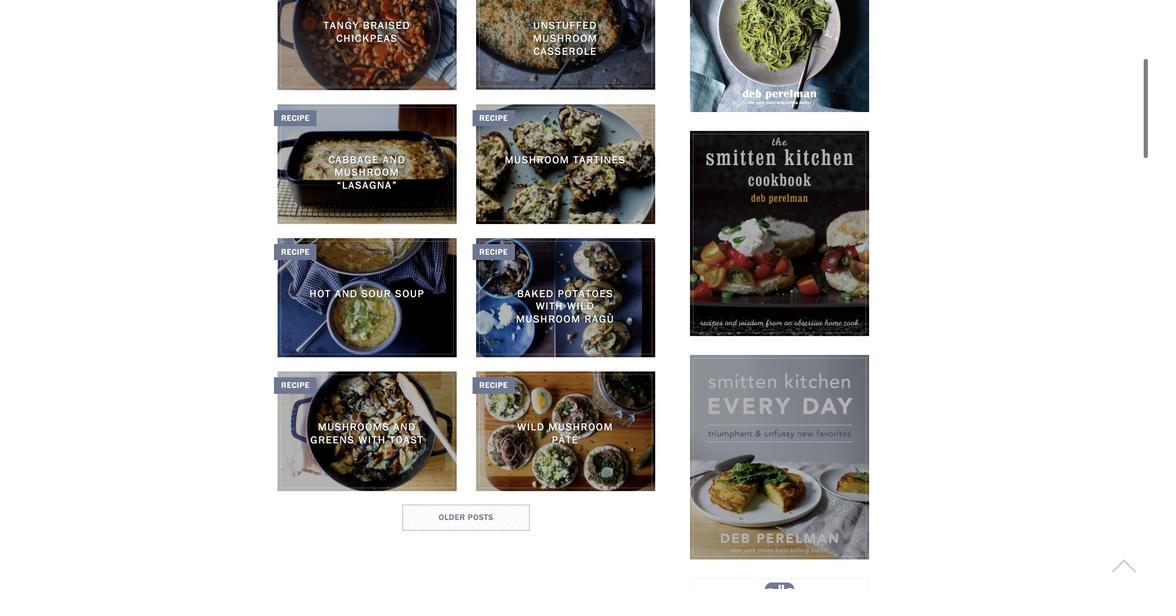 Task type: describe. For each thing, give the bounding box(es) containing it.
recipe for cabbage and mushroom "lasagna"
[[281, 112, 310, 123]]

and for hot
[[335, 286, 358, 299]]

wild inside the 'wild mushroom pâté'
[[518, 420, 545, 433]]

recipe for mushrooms and greens with toast
[[281, 380, 310, 390]]

mushroom tartines link
[[476, 153, 655, 166]]

greens
[[311, 433, 355, 446]]

hot and sour soup
[[310, 286, 425, 299]]

wild inside baked potatoes with wild mushroom ragù
[[568, 299, 595, 312]]

baked potatoes with wild mushroom ragù
[[517, 286, 615, 325]]

tangy
[[324, 19, 359, 32]]

and for mushrooms
[[394, 420, 417, 433]]

unstuffed mushroom casserole link
[[476, 19, 655, 57]]

recipe link for mushrooms
[[274, 371, 457, 491]]

older posts
[[439, 512, 494, 522]]

hot and sour soup link
[[278, 286, 457, 300]]

mushroom inside the 'wild mushroom pâté'
[[549, 420, 614, 433]]

mushrooms and greens with toast
[[311, 420, 424, 446]]

and for cabbage
[[383, 153, 406, 166]]

unstuffed mushroom casserole
[[533, 19, 598, 57]]

wild mushroom pâté link
[[476, 420, 655, 446]]

the smitten kitchen cookbooks image
[[690, 0, 870, 112]]

recipe link for wild
[[473, 371, 655, 490]]

recipe link for hot
[[274, 237, 457, 357]]

recipe for hot and sour soup
[[281, 246, 310, 256]]

mushroom tartines
[[505, 153, 626, 166]]

casserole
[[534, 44, 598, 57]]

recipe link for mushroom
[[473, 104, 655, 223]]

baked
[[518, 286, 554, 299]]

sour soup
[[362, 286, 425, 299]]

potatoes
[[558, 286, 614, 299]]

pâté
[[552, 433, 579, 446]]

hot
[[310, 286, 332, 299]]

mushroom ragù
[[517, 312, 615, 325]]

recipe for baked potatoes with wild mushroom ragù
[[480, 246, 508, 256]]



Task type: locate. For each thing, give the bounding box(es) containing it.
main content containing tangy braised chickpeas
[[274, 0, 655, 547]]

and right hot
[[335, 286, 358, 299]]

wild mushroom pâté
[[518, 420, 614, 446]]

cabbage
[[329, 153, 379, 166]]

tangy braised chickpeas link
[[278, 19, 457, 45]]

and right the "mushrooms"
[[394, 420, 417, 433]]

mushroom
[[533, 31, 598, 44], [505, 153, 570, 166], [335, 165, 400, 178], [549, 420, 614, 433]]

and up ""lasagna""
[[383, 153, 406, 166]]

recipe
[[281, 112, 310, 123], [480, 112, 508, 123], [281, 246, 310, 256], [480, 246, 508, 256], [281, 380, 310, 390], [480, 380, 508, 390]]

unstuffed
[[534, 19, 598, 32]]

cabbage and mushroom "lasagna"
[[329, 153, 406, 191]]

posts
[[468, 512, 494, 522]]

older
[[439, 512, 466, 522]]

with
[[536, 299, 564, 312]]

0 vertical spatial wild
[[568, 299, 595, 312]]

chickpeas
[[337, 31, 398, 44]]

1 horizontal spatial wild
[[568, 299, 595, 312]]

and inside mushrooms and greens with toast
[[394, 420, 417, 433]]

1 vertical spatial and
[[335, 286, 358, 299]]

recipe link for baked
[[473, 237, 655, 357]]

tangy braised chickpeas
[[324, 19, 411, 44]]

mushroom inside cabbage and mushroom "lasagna"
[[335, 165, 400, 178]]

mushrooms and greens with toast link
[[278, 420, 457, 446]]

and inside cabbage and mushroom "lasagna"
[[383, 153, 406, 166]]

0 horizontal spatial wild
[[518, 420, 545, 433]]

"lasagna"
[[337, 178, 398, 191]]

and
[[383, 153, 406, 166], [335, 286, 358, 299], [394, 420, 417, 433]]

1 vertical spatial wild
[[518, 420, 545, 433]]

cabbage and mushroom "lasagna" link
[[278, 153, 457, 191]]

recipe for mushroom tartines
[[480, 112, 508, 123]]

and inside hot and sour soup link
[[335, 286, 358, 299]]

2 vertical spatial and
[[394, 420, 417, 433]]

0 vertical spatial and
[[383, 153, 406, 166]]

wild right with
[[568, 299, 595, 312]]

braised
[[363, 19, 411, 32]]

older posts button
[[421, 505, 512, 528]]

wild left pâté
[[518, 420, 545, 433]]

None search field
[[56, 28, 1060, 64]]

recipe for wild mushroom pâté
[[480, 380, 508, 390]]

recipe link
[[274, 104, 457, 223], [473, 104, 655, 223], [274, 237, 457, 357], [473, 237, 655, 357], [274, 371, 457, 491], [473, 371, 655, 490]]

recipe link for cabbage
[[274, 104, 457, 223]]

wild
[[568, 299, 595, 312], [518, 420, 545, 433]]

main content
[[274, 0, 655, 547]]

mushrooms
[[318, 420, 390, 433]]

tartines
[[574, 153, 626, 166]]

baked potatoes with wild mushroom ragù link
[[476, 286, 655, 325]]

with toast
[[359, 433, 424, 446]]



Task type: vqa. For each thing, say whether or not it's contained in the screenshot.
And to the middle
yes



